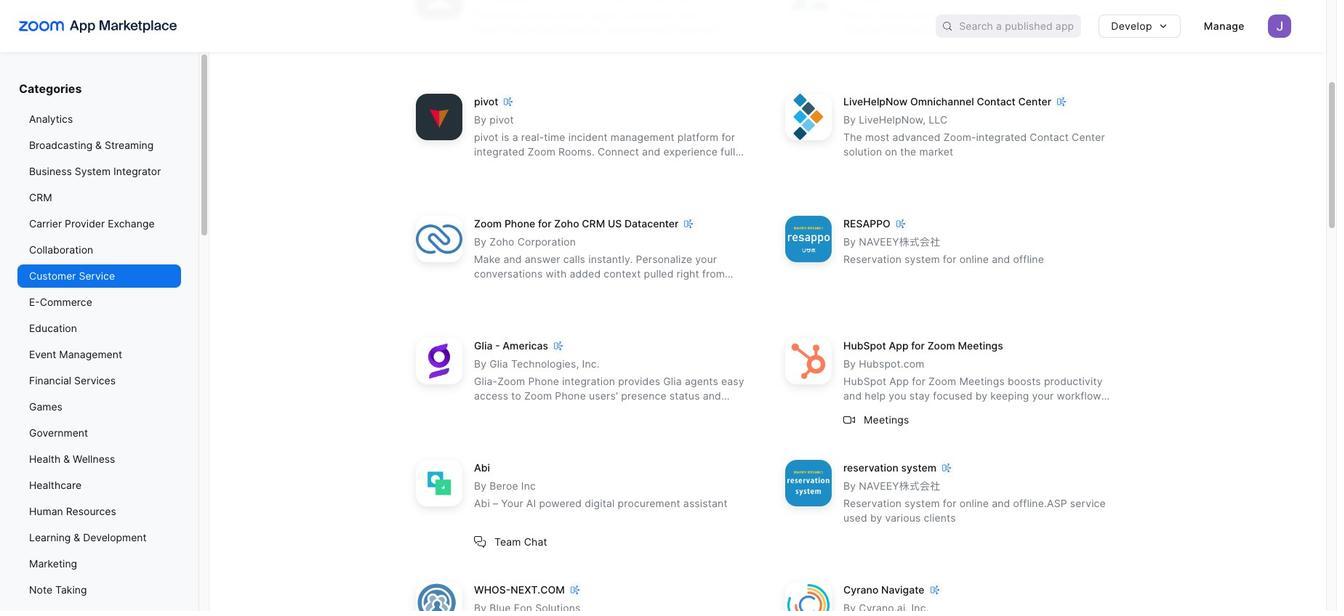 Task type: vqa. For each thing, say whether or not it's contained in the screenshot.


Task type: describe. For each thing, give the bounding box(es) containing it.
crm inside "link"
[[29, 191, 52, 204]]

conversations
[[474, 268, 543, 280]]

integrator
[[114, 165, 161, 177]]

before,
[[874, 405, 909, 417]]

you
[[889, 390, 907, 402]]

by inside by naveey株式会社 reservation system for online and offline.asp service used by various clients
[[871, 512, 883, 525]]

solution
[[844, 146, 882, 158]]

to inside by pivot pivot is a real-time incident management platform for integrated zoom rooms. connect and experience full visibility to deliver proactive support.
[[517, 160, 527, 173]]

1 vertical spatial system
[[902, 462, 937, 474]]

by naveey株式会社 reservation system for online and offline
[[844, 236, 1044, 266]]

for inside deliver more personalized service with the zoom for zendesk integrations
[[1087, 9, 1100, 21]]

naveey株式会社 for reservation system
[[859, 480, 941, 493]]

taking
[[55, 584, 87, 596]]

contact inside by livehelpnow, llc the most advanced zoom-integrated contact center solution on the market
[[1030, 131, 1069, 144]]

learning & development
[[29, 532, 147, 544]]

1 hubspot from the top
[[844, 340, 886, 352]]

services
[[74, 375, 116, 387]]

glia-
[[474, 376, 498, 388]]

provider
[[65, 217, 105, 230]]

healthcare
[[29, 479, 82, 492]]

cyrano navigate
[[844, 584, 925, 597]]

chat
[[524, 536, 548, 548]]

right
[[677, 268, 700, 280]]

games link
[[17, 396, 181, 419]]

manage button
[[1193, 15, 1257, 38]]

center inside by livehelpnow, llc the most advanced zoom-integrated contact center solution on the market
[[1072, 131, 1105, 144]]

personalize
[[636, 253, 693, 266]]

your inside the by zoho corporation make and answer calls instantly. personalize your conversations with added context pulled right from zoho
[[696, 253, 717, 266]]

by inside 'abi by beroe inc abi – your ai powered digital procurement assistant'
[[474, 480, 487, 493]]

with inside the by zoho corporation make and answer calls instantly. personalize your conversations with added context pulled right from zoho
[[546, 268, 567, 280]]

by for livehelpnow omnichannel contact center
[[844, 114, 856, 126]]

e-
[[29, 296, 40, 308]]

financial services
[[29, 375, 116, 387]]

deliver more personalized service with the zoom for zendesk integrations
[[844, 9, 1100, 36]]

games
[[29, 401, 63, 413]]

and inside the by zoho corporation make and answer calls instantly. personalize your conversations with added context pulled right from zoho
[[504, 253, 522, 266]]

for inside by pivot pivot is a real-time incident management platform for integrated zoom rooms. connect and experience full visibility to deliver proactive support.
[[722, 131, 736, 144]]

visibility
[[474, 160, 514, 173]]

next.com
[[511, 584, 565, 597]]

a inside hubspot app for zoom meetings by hubspot.com hubspot app for zoom meetings boosts productivity and help you stay focused by keeping your workflow going before, during, and after a meeting
[[997, 405, 1003, 417]]

connect
[[598, 146, 639, 158]]

and inside "by naveey株式会社 reservation system for online and offline"
[[992, 253, 1011, 266]]

note taking link
[[17, 579, 181, 602]]

call inside by glia technologies, inc. glia-zoom phone integration provides glia agents easy access to zoom phone users' presence status and ability to click to call from glia hub.
[[558, 405, 574, 417]]

leaderboards,
[[535, 24, 603, 36]]

agent,
[[592, 9, 623, 21]]

business system integrator
[[29, 165, 161, 177]]

1 vertical spatial phone
[[528, 376, 559, 388]]

the inside deliver more personalized service with the zoom for zendesk integrations
[[1037, 9, 1053, 21]]

0 vertical spatial phone
[[505, 218, 536, 230]]

boosts
[[1008, 376, 1041, 388]]

2 vertical spatial zoho
[[474, 282, 499, 295]]

digital
[[585, 498, 615, 510]]

on
[[885, 146, 898, 158]]

reservation for reservation system for online and offline.asp service used by various clients
[[844, 498, 902, 510]]

hub.
[[625, 405, 648, 417]]

-
[[495, 340, 500, 352]]

and up going
[[844, 390, 862, 402]]

calls
[[563, 253, 586, 266]]

powered
[[539, 498, 582, 510]]

real time queue status, agent, extension and department leaderboards, account codes and call disposition. link
[[407, 0, 759, 71]]

note
[[29, 584, 52, 596]]

service inside by naveey株式会社 reservation system for online and offline.asp service used by various clients
[[1071, 498, 1106, 510]]

service inside deliver more personalized service with the zoom for zendesk integrations
[[974, 9, 1010, 21]]

system for resappo
[[905, 253, 940, 266]]

glia up status
[[664, 376, 682, 388]]

deliver
[[530, 160, 563, 173]]

crm link
[[17, 186, 181, 209]]

2 abi from the top
[[474, 498, 490, 510]]

business system integrator link
[[17, 160, 181, 183]]

to left the click
[[507, 405, 517, 417]]

procurement
[[618, 498, 681, 510]]

used
[[844, 512, 868, 525]]

meeting
[[1006, 405, 1045, 417]]

technologies,
[[511, 358, 579, 370]]

zoom inside by pivot pivot is a real-time incident management platform for integrated zoom rooms. connect and experience full visibility to deliver proactive support.
[[528, 146, 556, 158]]

event management
[[29, 348, 122, 361]]

platform
[[678, 131, 719, 144]]

by for zoom phone for zoho crm us datacenter
[[474, 236, 487, 248]]

online for offline
[[960, 253, 989, 266]]

queue
[[522, 9, 553, 21]]

streaming
[[105, 139, 154, 151]]

0 vertical spatial pivot
[[474, 96, 499, 108]]

event management link
[[17, 343, 181, 367]]

whos-next.com
[[474, 584, 565, 597]]

customer
[[29, 270, 76, 282]]

with inside deliver more personalized service with the zoom for zendesk integrations
[[1013, 9, 1034, 21]]

more
[[881, 9, 906, 21]]

market
[[920, 146, 954, 158]]

analytics link
[[17, 108, 181, 131]]

hubspot app for zoom meetings by hubspot.com hubspot app for zoom meetings boosts productivity and help you stay focused by keeping your workflow going before, during, and after a meeting
[[844, 340, 1103, 417]]

1 vertical spatial pivot
[[490, 114, 514, 126]]

& for health
[[63, 453, 70, 466]]

experience
[[664, 146, 718, 158]]

banner containing develop
[[0, 0, 1327, 52]]

healthcare link
[[17, 474, 181, 498]]

llc
[[929, 114, 948, 126]]

human
[[29, 506, 63, 518]]

a inside by pivot pivot is a real-time incident management platform for integrated zoom rooms. connect and experience full visibility to deliver proactive support.
[[513, 131, 518, 144]]

by for resappo
[[844, 236, 856, 248]]

by naveey株式会社 reservation system for online and offline.asp service used by various clients
[[844, 480, 1106, 525]]

from inside the by zoho corporation make and answer calls instantly. personalize your conversations with added context pulled right from zoho
[[703, 268, 725, 280]]

livehelpnow omnichannel contact center
[[844, 96, 1052, 108]]

search a published app element
[[936, 15, 1082, 38]]

instantly.
[[589, 253, 633, 266]]

and inside by glia technologies, inc. glia-zoom phone integration provides glia agents easy access to zoom phone users' presence status and ability to click to call from glia hub.
[[703, 390, 721, 402]]

pulled
[[644, 268, 674, 280]]

time inside by pivot pivot is a real-time incident management platform for integrated zoom rooms. connect and experience full visibility to deliver proactive support.
[[544, 131, 566, 144]]

1 vertical spatial app
[[890, 376, 909, 388]]

2 vertical spatial phone
[[555, 390, 586, 402]]

2 hubspot from the top
[[844, 376, 887, 388]]

integrated inside by livehelpnow, llc the most advanced zoom-integrated contact center solution on the market
[[977, 131, 1027, 144]]

context
[[604, 268, 641, 280]]

cyrano
[[844, 584, 879, 597]]

status
[[670, 390, 700, 402]]

wellness
[[73, 453, 115, 466]]

categories
[[19, 81, 82, 96]]

and right 'codes'
[[681, 24, 699, 36]]

is
[[502, 131, 510, 144]]

your inside hubspot app for zoom meetings by hubspot.com hubspot app for zoom meetings boosts productivity and help you stay focused by keeping your workflow going before, during, and after a meeting
[[1033, 390, 1054, 402]]

glia left - on the left bottom
[[474, 340, 493, 352]]

develop
[[1112, 20, 1153, 32]]

users'
[[589, 390, 618, 402]]

by for reservation system
[[844, 480, 856, 493]]

rooms.
[[559, 146, 595, 158]]

broadcasting & streaming
[[29, 139, 154, 151]]

marketing link
[[17, 553, 181, 576]]

advanced
[[893, 131, 941, 144]]

system
[[75, 165, 111, 177]]

by inside hubspot app for zoom meetings by hubspot.com hubspot app for zoom meetings boosts productivity and help you stay focused by keeping your workflow going before, during, and after a meeting
[[976, 390, 988, 402]]



Task type: locate. For each thing, give the bounding box(es) containing it.
service right the 'personalized' at the top right
[[974, 9, 1010, 21]]

app up you
[[890, 376, 909, 388]]

crm up carrier
[[29, 191, 52, 204]]

1 vertical spatial from
[[577, 405, 600, 417]]

by for pivot
[[474, 114, 487, 126]]

note taking
[[29, 584, 87, 596]]

ai
[[527, 498, 536, 510]]

provides
[[618, 376, 661, 388]]

glia
[[474, 340, 493, 352], [490, 358, 508, 370], [664, 376, 682, 388], [603, 405, 622, 417]]

by left the beroe at the left of the page
[[474, 480, 487, 493]]

pivot down disposition.
[[474, 96, 499, 108]]

Search text field
[[960, 16, 1082, 37]]

1 vertical spatial meetings
[[960, 376, 1005, 388]]

and inside by naveey株式会社 reservation system for online and offline.asp service used by various clients
[[992, 498, 1011, 510]]

datacenter
[[625, 218, 679, 230]]

& right health
[[63, 453, 70, 466]]

1 vertical spatial crm
[[582, 218, 605, 230]]

inc.
[[582, 358, 600, 370]]

1 abi from the top
[[474, 462, 490, 474]]

1 horizontal spatial integrated
[[977, 131, 1027, 144]]

integrated down livehelpnow omnichannel contact center
[[977, 131, 1027, 144]]

zoom phone for zoho crm us datacenter
[[474, 218, 679, 230]]

0 horizontal spatial crm
[[29, 191, 52, 204]]

event
[[29, 348, 56, 361]]

banner
[[0, 0, 1327, 52]]

financial
[[29, 375, 71, 387]]

beroe
[[490, 480, 518, 493]]

by inside hubspot app for zoom meetings by hubspot.com hubspot app for zoom meetings boosts productivity and help you stay focused by keeping your workflow going before, during, and after a meeting
[[844, 358, 856, 370]]

1 vertical spatial contact
[[1030, 131, 1069, 144]]

0 vertical spatial center
[[1019, 96, 1052, 108]]

1 horizontal spatial from
[[703, 268, 725, 280]]

0 vertical spatial from
[[703, 268, 725, 280]]

zoho
[[555, 218, 579, 230], [490, 236, 515, 248], [474, 282, 499, 295]]

& down analytics link
[[95, 139, 102, 151]]

easy
[[721, 376, 745, 388]]

0 vertical spatial the
[[1037, 9, 1053, 21]]

0 horizontal spatial a
[[513, 131, 518, 144]]

proactive
[[566, 160, 612, 173]]

2 vertical spatial system
[[905, 498, 940, 510]]

integrated
[[977, 131, 1027, 144], [474, 146, 525, 158]]

workflow
[[1057, 390, 1102, 402]]

1 vertical spatial &
[[63, 453, 70, 466]]

0 vertical spatial app
[[889, 340, 909, 352]]

2 naveey株式会社 from the top
[[859, 480, 941, 493]]

contact
[[977, 96, 1016, 108], [1030, 131, 1069, 144]]

real time queue status, agent, extension and department leaderboards, account codes and call disposition.
[[474, 9, 719, 50]]

0 vertical spatial system
[[905, 253, 940, 266]]

hubspot up hubspot.com
[[844, 340, 886, 352]]

phone down 'integration'
[[555, 390, 586, 402]]

0 vertical spatial by
[[976, 390, 988, 402]]

by inside by naveey株式会社 reservation system for online and offline.asp service used by various clients
[[844, 480, 856, 493]]

0 horizontal spatial service
[[974, 9, 1010, 21]]

inc
[[521, 480, 536, 493]]

make
[[474, 253, 501, 266]]

1 horizontal spatial center
[[1072, 131, 1105, 144]]

online for offline.asp
[[960, 498, 989, 510]]

education link
[[17, 317, 181, 340]]

by inside by livehelpnow, llc the most advanced zoom-integrated contact center solution on the market
[[844, 114, 856, 126]]

naveey株式会社 down reservation system
[[859, 480, 941, 493]]

and down the agents
[[703, 390, 721, 402]]

time
[[498, 9, 520, 21], [544, 131, 566, 144]]

1 horizontal spatial a
[[997, 405, 1003, 417]]

navigate
[[882, 584, 925, 597]]

0 vertical spatial call
[[702, 24, 719, 36]]

by up glia-
[[474, 358, 487, 370]]

0 vertical spatial online
[[960, 253, 989, 266]]

government link
[[17, 422, 181, 445]]

& down human resources
[[74, 532, 80, 544]]

whos-
[[474, 584, 511, 597]]

2 reservation from the top
[[844, 498, 902, 510]]

and up conversations
[[504, 253, 522, 266]]

real-
[[521, 131, 544, 144]]

financial services link
[[17, 369, 181, 393]]

agents
[[685, 376, 719, 388]]

zoho up make at the left top of page
[[490, 236, 515, 248]]

1 horizontal spatial service
[[1071, 498, 1106, 510]]

0 vertical spatial abi
[[474, 462, 490, 474]]

us
[[608, 218, 622, 230]]

0 horizontal spatial center
[[1019, 96, 1052, 108]]

1 vertical spatial your
[[1033, 390, 1054, 402]]

0 vertical spatial reservation
[[844, 253, 902, 266]]

glia down - on the left bottom
[[490, 358, 508, 370]]

by for glia - americas
[[474, 358, 487, 370]]

various
[[886, 512, 921, 525]]

system
[[905, 253, 940, 266], [902, 462, 937, 474], [905, 498, 940, 510]]

by left hubspot.com
[[844, 358, 856, 370]]

by inside by pivot pivot is a real-time incident management platform for integrated zoom rooms. connect and experience full visibility to deliver proactive support.
[[474, 114, 487, 126]]

1 horizontal spatial contact
[[1030, 131, 1069, 144]]

2 vertical spatial pivot
[[474, 131, 499, 144]]

reservation down resappo
[[844, 253, 902, 266]]

phone down technologies,
[[528, 376, 559, 388]]

stay
[[910, 390, 930, 402]]

2 horizontal spatial &
[[95, 139, 102, 151]]

health & wellness
[[29, 453, 115, 466]]

abi left –
[[474, 498, 490, 510]]

and left 'offline'
[[992, 253, 1011, 266]]

0 vertical spatial &
[[95, 139, 102, 151]]

full
[[721, 146, 736, 158]]

0 horizontal spatial the
[[901, 146, 917, 158]]

a right after
[[997, 405, 1003, 417]]

online inside "by naveey株式会社 reservation system for online and offline"
[[960, 253, 989, 266]]

service
[[79, 270, 115, 282]]

2 vertical spatial &
[[74, 532, 80, 544]]

by
[[976, 390, 988, 402], [871, 512, 883, 525]]

and down focused
[[949, 405, 968, 417]]

the inside by livehelpnow, llc the most advanced zoom-integrated contact center solution on the market
[[901, 146, 917, 158]]

collaboration link
[[17, 239, 181, 262]]

& for broadcasting
[[95, 139, 102, 151]]

0 vertical spatial service
[[974, 9, 1010, 21]]

1 vertical spatial online
[[960, 498, 989, 510]]

1 vertical spatial zoho
[[490, 236, 515, 248]]

1 vertical spatial service
[[1071, 498, 1106, 510]]

0 vertical spatial meetings
[[958, 340, 1004, 352]]

0 horizontal spatial contact
[[977, 96, 1016, 108]]

abi up the beroe at the left of the page
[[474, 462, 490, 474]]

0 vertical spatial zoho
[[555, 218, 579, 230]]

1 horizontal spatial by
[[976, 390, 988, 402]]

pivot up is
[[490, 114, 514, 126]]

0 vertical spatial contact
[[977, 96, 1016, 108]]

0 vertical spatial integrated
[[977, 131, 1027, 144]]

0 horizontal spatial call
[[558, 405, 574, 417]]

online left offline.asp
[[960, 498, 989, 510]]

for inside by naveey株式会社 reservation system for online and offline.asp service used by various clients
[[943, 498, 957, 510]]

offline
[[1014, 253, 1044, 266]]

app up hubspot.com
[[889, 340, 909, 352]]

1 horizontal spatial your
[[1033, 390, 1054, 402]]

1 vertical spatial a
[[997, 405, 1003, 417]]

naveey株式会社 for resappo
[[859, 236, 941, 248]]

1 horizontal spatial &
[[74, 532, 80, 544]]

naveey株式会社 inside "by naveey株式会社 reservation system for online and offline"
[[859, 236, 941, 248]]

system for reservation system
[[905, 498, 940, 510]]

0 horizontal spatial from
[[577, 405, 600, 417]]

your
[[501, 498, 524, 510]]

by up after
[[976, 390, 988, 402]]

abi by beroe inc abi – your ai powered digital procurement assistant
[[474, 462, 728, 510]]

time up department
[[498, 9, 520, 21]]

system inside "by naveey株式会社 reservation system for online and offline"
[[905, 253, 940, 266]]

for inside "by naveey株式会社 reservation system for online and offline"
[[943, 253, 957, 266]]

zoom inside deliver more personalized service with the zoom for zendesk integrations
[[1056, 9, 1084, 21]]

naveey株式会社 inside by naveey株式会社 reservation system for online and offline.asp service used by various clients
[[859, 480, 941, 493]]

integrated up 'visibility'
[[474, 146, 525, 158]]

1 vertical spatial integrated
[[474, 146, 525, 158]]

from right right
[[703, 268, 725, 280]]

reservation up used
[[844, 498, 902, 510]]

zoom
[[1056, 9, 1084, 21], [528, 146, 556, 158], [474, 218, 502, 230], [928, 340, 956, 352], [498, 376, 525, 388], [929, 376, 957, 388], [524, 390, 552, 402]]

by up make at the left top of page
[[474, 236, 487, 248]]

from inside by glia technologies, inc. glia-zoom phone integration provides glia agents easy access to zoom phone users' presence status and ability to click to call from glia hub.
[[577, 405, 600, 417]]

access
[[474, 390, 509, 402]]

by inside the by zoho corporation make and answer calls instantly. personalize your conversations with added context pulled right from zoho
[[474, 236, 487, 248]]

from down users' at the bottom of the page
[[577, 405, 600, 417]]

pivot left is
[[474, 131, 499, 144]]

by down the 'reservation'
[[844, 480, 856, 493]]

1 vertical spatial abi
[[474, 498, 490, 510]]

1 online from the top
[[960, 253, 989, 266]]

glia down users' at the bottom of the page
[[603, 405, 622, 417]]

whos-next.com link
[[407, 574, 759, 612]]

department
[[474, 24, 532, 36]]

1 vertical spatial call
[[558, 405, 574, 417]]

time up rooms.
[[544, 131, 566, 144]]

online left 'offline'
[[960, 253, 989, 266]]

reservation inside "by naveey株式会社 reservation system for online and offline"
[[844, 253, 902, 266]]

system inside by naveey株式会社 reservation system for online and offline.asp service used by various clients
[[905, 498, 940, 510]]

business
[[29, 165, 72, 177]]

carrier
[[29, 217, 62, 230]]

categories button
[[17, 81, 181, 108]]

the
[[1037, 9, 1053, 21], [901, 146, 917, 158]]

0 vertical spatial crm
[[29, 191, 52, 204]]

collaboration
[[29, 244, 93, 256]]

meetings down you
[[864, 414, 910, 426]]

hubspot up help
[[844, 376, 887, 388]]

2 vertical spatial meetings
[[864, 414, 910, 426]]

0 vertical spatial a
[[513, 131, 518, 144]]

offline.asp
[[1014, 498, 1068, 510]]

clients
[[924, 512, 956, 525]]

meetings up after
[[960, 376, 1005, 388]]

by inside by glia technologies, inc. glia-zoom phone integration provides glia agents easy access to zoom phone users' presence status and ability to click to call from glia hub.
[[474, 358, 487, 370]]

focused
[[933, 390, 973, 402]]

zoho down conversations
[[474, 282, 499, 295]]

1 reservation from the top
[[844, 253, 902, 266]]

crm left us
[[582, 218, 605, 230]]

zoho up the corporation
[[555, 218, 579, 230]]

analytics
[[29, 113, 73, 125]]

0 horizontal spatial time
[[498, 9, 520, 21]]

by down resappo
[[844, 236, 856, 248]]

extension
[[626, 9, 674, 21]]

reservation inside by naveey株式会社 reservation system for online and offline.asp service used by various clients
[[844, 498, 902, 510]]

by up the
[[844, 114, 856, 126]]

to right the click
[[545, 405, 555, 417]]

1 horizontal spatial call
[[702, 24, 719, 36]]

0 vertical spatial naveey株式会社
[[859, 236, 941, 248]]

disposition.
[[474, 38, 531, 50]]

development
[[83, 532, 147, 544]]

time inside the real time queue status, agent, extension and department leaderboards, account codes and call disposition.
[[498, 9, 520, 21]]

1 horizontal spatial crm
[[582, 218, 605, 230]]

1 vertical spatial hubspot
[[844, 376, 887, 388]]

meetings up focused
[[958, 340, 1004, 352]]

resappo
[[844, 218, 891, 230]]

1 horizontal spatial time
[[544, 131, 566, 144]]

by up 'visibility'
[[474, 114, 487, 126]]

online inside by naveey株式会社 reservation system for online and offline.asp service used by various clients
[[960, 498, 989, 510]]

0 horizontal spatial your
[[696, 253, 717, 266]]

call right 'codes'
[[702, 24, 719, 36]]

meetings
[[958, 340, 1004, 352], [960, 376, 1005, 388], [864, 414, 910, 426]]

omnichannel
[[911, 96, 974, 108]]

1 vertical spatial center
[[1072, 131, 1105, 144]]

phone up the corporation
[[505, 218, 536, 230]]

status,
[[556, 9, 589, 21]]

1 horizontal spatial the
[[1037, 9, 1053, 21]]

deliver
[[844, 9, 878, 21]]

1 vertical spatial reservation
[[844, 498, 902, 510]]

broadcasting & streaming link
[[17, 134, 181, 157]]

and left offline.asp
[[992, 498, 1011, 510]]

a right is
[[513, 131, 518, 144]]

2 online from the top
[[960, 498, 989, 510]]

by inside "by naveey株式会社 reservation system for online and offline"
[[844, 236, 856, 248]]

app
[[889, 340, 909, 352], [890, 376, 909, 388]]

service right offline.asp
[[1071, 498, 1106, 510]]

0 horizontal spatial integrated
[[474, 146, 525, 158]]

your up meeting
[[1033, 390, 1054, 402]]

0 vertical spatial time
[[498, 9, 520, 21]]

and down management
[[642, 146, 661, 158]]

reservation for reservation system for online and offline
[[844, 253, 902, 266]]

online
[[960, 253, 989, 266], [960, 498, 989, 510]]

1 naveey株式会社 from the top
[[859, 236, 941, 248]]

and up 'codes'
[[677, 9, 695, 21]]

0 vertical spatial with
[[1013, 9, 1034, 21]]

0 vertical spatial hubspot
[[844, 340, 886, 352]]

a
[[513, 131, 518, 144], [997, 405, 1003, 417]]

human resources
[[29, 506, 116, 518]]

1 vertical spatial with
[[546, 268, 567, 280]]

integrated inside by pivot pivot is a real-time incident management platform for integrated zoom rooms. connect and experience full visibility to deliver proactive support.
[[474, 146, 525, 158]]

call inside the real time queue status, agent, extension and department leaderboards, account codes and call disposition.
[[702, 24, 719, 36]]

management
[[611, 131, 675, 144]]

and inside by pivot pivot is a real-time incident management platform for integrated zoom rooms. connect and experience full visibility to deliver proactive support.
[[642, 146, 661, 158]]

codes
[[648, 24, 678, 36]]

0 horizontal spatial with
[[546, 268, 567, 280]]

to left deliver
[[517, 160, 527, 173]]

1 horizontal spatial with
[[1013, 9, 1034, 21]]

& for learning
[[74, 532, 80, 544]]

0 vertical spatial your
[[696, 253, 717, 266]]

0 horizontal spatial &
[[63, 453, 70, 466]]

1 vertical spatial by
[[871, 512, 883, 525]]

zoom-
[[944, 131, 977, 144]]

commerce
[[40, 296, 92, 308]]

by
[[474, 114, 487, 126], [844, 114, 856, 126], [474, 236, 487, 248], [844, 236, 856, 248], [474, 358, 487, 370], [844, 358, 856, 370], [474, 480, 487, 493], [844, 480, 856, 493]]

1 vertical spatial time
[[544, 131, 566, 144]]

0 horizontal spatial by
[[871, 512, 883, 525]]

1 vertical spatial naveey株式会社
[[859, 480, 941, 493]]

1 vertical spatial the
[[901, 146, 917, 158]]

&
[[95, 139, 102, 151], [63, 453, 70, 466], [74, 532, 80, 544]]

naveey株式会社 down resappo
[[859, 236, 941, 248]]

ability
[[474, 405, 504, 417]]

by pivot pivot is a real-time incident management platform for integrated zoom rooms. connect and experience full visibility to deliver proactive support.
[[474, 114, 736, 173]]

to up the click
[[512, 390, 521, 402]]

during,
[[912, 405, 946, 417]]

reservation system
[[844, 462, 937, 474]]

your up right
[[696, 253, 717, 266]]

by right used
[[871, 512, 883, 525]]

call right the click
[[558, 405, 574, 417]]



